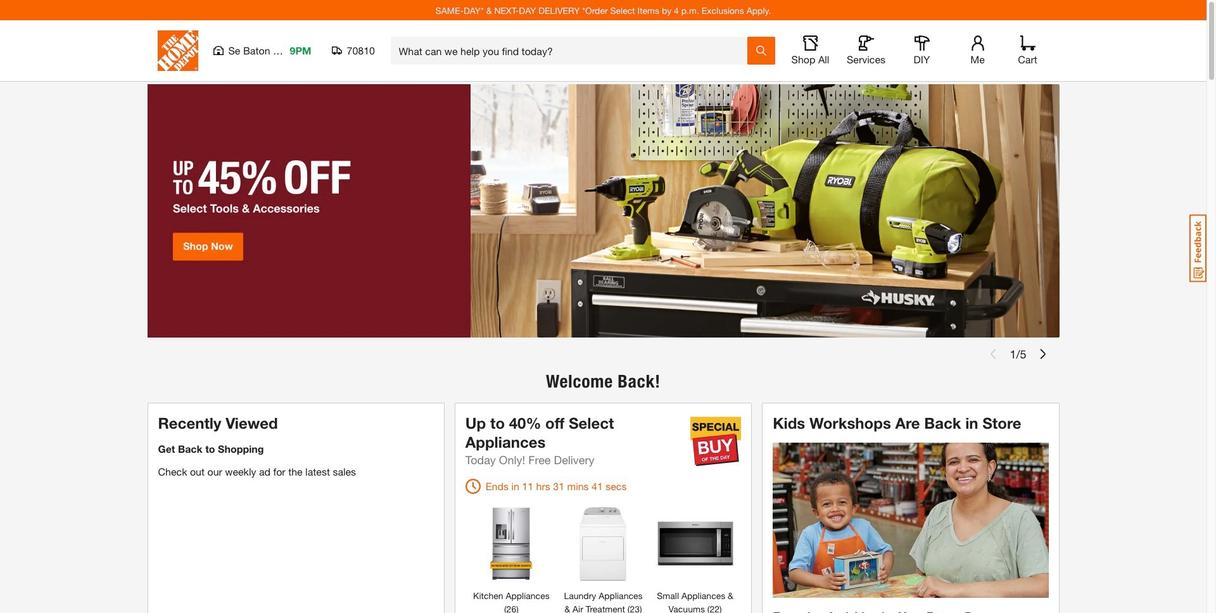 Task type: describe. For each thing, give the bounding box(es) containing it.
kids workshops image
[[773, 443, 1048, 598]]

this is the first slide image
[[988, 349, 998, 359]]

laundry appliances & air treatment product image image
[[564, 504, 643, 583]]

kitchen appliances  product image image
[[472, 504, 551, 583]]



Task type: locate. For each thing, give the bounding box(es) containing it.
the home depot logo image
[[157, 30, 198, 71]]

next slide image
[[1038, 349, 1048, 359]]

What can we help you find today? search field
[[399, 37, 746, 64]]

up to 45% off select tools & accessories image
[[147, 84, 1059, 338]]

small appliances & vacuums  product image image
[[656, 504, 734, 583]]

feedback link image
[[1189, 214, 1207, 282]]

special buy logo image
[[690, 416, 741, 467]]



Task type: vqa. For each thing, say whether or not it's contained in the screenshot.
Next Slide Icon
yes



